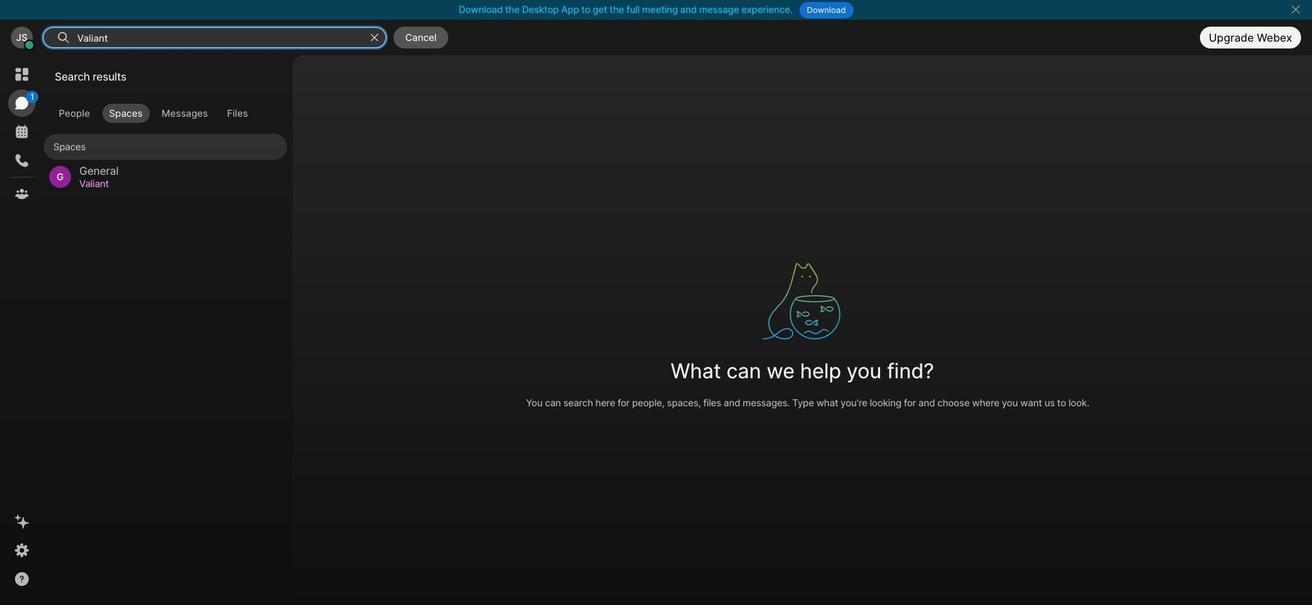 Task type: vqa. For each thing, say whether or not it's contained in the screenshot.
"list"
yes



Task type: locate. For each thing, give the bounding box(es) containing it.
general list item
[[44, 160, 287, 194]]

navigation
[[0, 55, 44, 606]]

list
[[44, 129, 287, 194]]

webex tab list
[[8, 61, 38, 208]]

cancel_16 image
[[1291, 4, 1302, 15]]

Search search field
[[76, 29, 364, 46]]

group
[[44, 104, 287, 123]]



Task type: describe. For each thing, give the bounding box(es) containing it.
valiant element
[[79, 176, 271, 191]]



